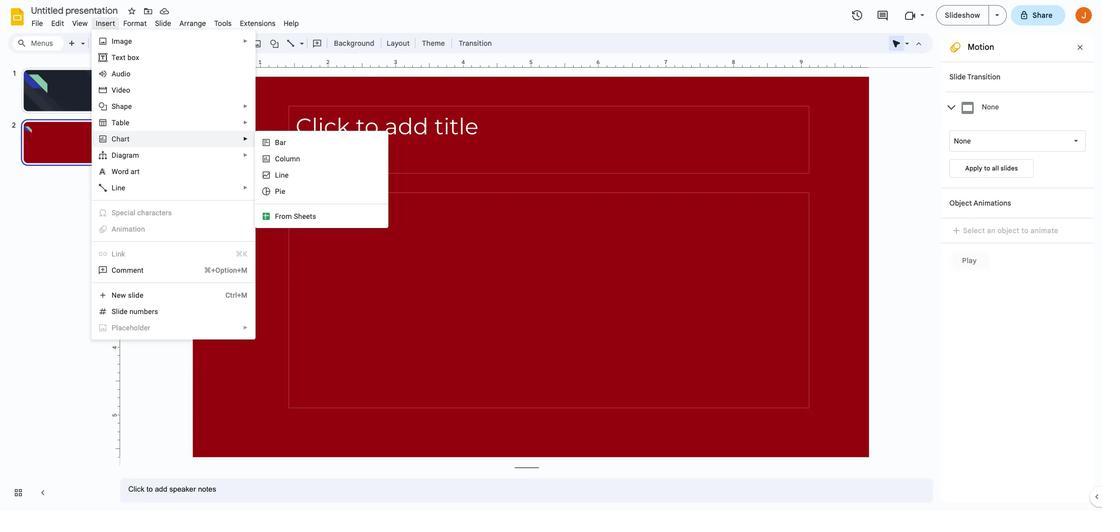 Task type: locate. For each thing, give the bounding box(es) containing it.
navigation
[[0, 58, 112, 511]]

mode and view toolbar
[[889, 33, 928, 53]]

1 horizontal spatial to
[[1022, 226, 1029, 235]]

c up d
[[112, 135, 116, 143]]

select an object to animate
[[964, 226, 1059, 235]]

1 vertical spatial to
[[1022, 226, 1029, 235]]

transition down motion
[[968, 72, 1001, 82]]

1 menu item from the top
[[92, 205, 255, 221]]

menu containing i
[[67, 30, 256, 511]]

1 vertical spatial none
[[955, 137, 971, 145]]

menu
[[67, 30, 256, 511], [252, 70, 389, 511]]

n
[[112, 291, 117, 300]]

w ord art
[[112, 168, 140, 176]]

line
[[112, 184, 125, 192]]

background
[[334, 39, 375, 48]]

play
[[963, 256, 978, 265]]

an
[[988, 226, 996, 235]]

slide
[[155, 19, 171, 28], [950, 72, 966, 82]]

menu item up ment
[[92, 246, 255, 262]]

play button
[[950, 252, 990, 270]]

animation a element
[[112, 225, 148, 233]]

presentation options image
[[996, 14, 1000, 16]]

slide
[[128, 291, 144, 300]]

s hape
[[112, 102, 132, 111]]

1 horizontal spatial p
[[275, 187, 280, 196]]

to left all
[[985, 165, 991, 172]]

2 ► from the top
[[243, 103, 248, 109]]

0 vertical spatial to
[[985, 165, 991, 172]]

slide numbers e element
[[112, 308, 161, 316]]

art
[[120, 135, 130, 143], [131, 168, 140, 176]]

1 vertical spatial art
[[131, 168, 140, 176]]

► for p laceholder
[[243, 325, 248, 331]]

slide inside motion section
[[950, 72, 966, 82]]

v
[[112, 86, 116, 94]]

to
[[985, 165, 991, 172], [1022, 226, 1029, 235]]

0 vertical spatial none
[[983, 103, 999, 111]]

1 vertical spatial s
[[294, 212, 298, 221]]

olumn
[[280, 155, 300, 163]]

special characters c element
[[112, 209, 175, 217]]

0 horizontal spatial transition
[[459, 39, 492, 48]]

lin k
[[112, 250, 125, 258]]

c
[[112, 135, 116, 143], [275, 155, 280, 163]]

s down v
[[112, 102, 116, 111]]

ine
[[279, 171, 289, 179]]

co m ment
[[112, 266, 144, 275]]

4 ► from the top
[[243, 136, 248, 142]]

0 horizontal spatial slide
[[155, 19, 171, 28]]

format
[[123, 19, 147, 28]]

object
[[950, 199, 973, 208]]

menu item
[[92, 205, 255, 221], [92, 221, 255, 237], [92, 246, 255, 262], [92, 320, 255, 336]]

Star checkbox
[[125, 4, 139, 18]]

share button
[[1011, 5, 1066, 25]]

0 vertical spatial s
[[112, 102, 116, 111]]

d iagram
[[112, 151, 139, 159]]

arrange menu item
[[175, 17, 210, 30]]

none down slide transition
[[983, 103, 999, 111]]

slide inside menu item
[[155, 19, 171, 28]]

menu item down the characters
[[92, 221, 255, 237]]

0 vertical spatial p
[[275, 187, 280, 196]]

table b element
[[112, 119, 133, 127]]

insert image image
[[251, 36, 263, 50]]

mage
[[114, 37, 132, 45]]

1 vertical spatial p
[[112, 324, 116, 332]]

i
[[112, 37, 114, 45]]

⌘+option+m
[[204, 266, 248, 275]]

a
[[112, 70, 116, 78], [112, 225, 116, 233]]

menu item up nimation
[[92, 205, 255, 221]]

comment m element
[[112, 266, 147, 275]]

art right ord
[[131, 168, 140, 176]]

1 a from the top
[[112, 70, 116, 78]]

apply to all slides button
[[950, 159, 1035, 178]]

dio
[[120, 70, 131, 78]]

c for olumn
[[275, 155, 280, 163]]

slid e numbers
[[112, 308, 158, 316]]

from s heets
[[275, 212, 316, 221]]

0 horizontal spatial p
[[112, 324, 116, 332]]

s
[[112, 102, 116, 111], [294, 212, 298, 221]]

ment
[[127, 266, 144, 275]]

menu containing b
[[252, 70, 389, 511]]

►
[[243, 38, 248, 44], [243, 103, 248, 109], [243, 120, 248, 125], [243, 136, 248, 142], [243, 152, 248, 158], [243, 185, 248, 191], [243, 325, 248, 331]]

0 horizontal spatial c
[[112, 135, 116, 143]]

co
[[112, 266, 121, 275]]

ar
[[280, 139, 286, 147]]

menu bar containing file
[[28, 13, 303, 30]]

menu item containing spe
[[92, 205, 255, 221]]

b
[[120, 119, 124, 127]]

column c element
[[275, 155, 303, 163]]

arrange
[[180, 19, 206, 28]]

none
[[983, 103, 999, 111], [955, 137, 971, 145]]

layout
[[387, 39, 410, 48]]

heets
[[298, 212, 316, 221]]

to inside button
[[985, 165, 991, 172]]

c olumn
[[275, 155, 300, 163]]

from sheets s element
[[275, 212, 319, 221]]

n ew slide
[[112, 291, 144, 300]]

1 ► from the top
[[243, 38, 248, 44]]

p for ie
[[275, 187, 280, 196]]

1 horizontal spatial c
[[275, 155, 280, 163]]

7 ► from the top
[[243, 325, 248, 331]]

transition right theme
[[459, 39, 492, 48]]

file menu item
[[28, 17, 47, 30]]

p ie
[[275, 187, 286, 196]]

► for d iagram
[[243, 152, 248, 158]]

iagram
[[116, 151, 139, 159]]

motion section
[[942, 33, 1095, 503]]

p down slid
[[112, 324, 116, 332]]

1 horizontal spatial slide
[[950, 72, 966, 82]]

s right "from"
[[294, 212, 298, 221]]

0 vertical spatial transition
[[459, 39, 492, 48]]

ctrl+m element
[[213, 290, 248, 301]]

⌘k element
[[224, 249, 248, 259]]

menu item containing a
[[92, 221, 255, 237]]

navigation inside the motion application
[[0, 58, 112, 511]]

nimation
[[116, 225, 145, 233]]

0 vertical spatial art
[[120, 135, 130, 143]]

menu item down numbers
[[92, 320, 255, 336]]

c down b
[[275, 155, 280, 163]]

4 menu item from the top
[[92, 320, 255, 336]]

none up apply
[[955, 137, 971, 145]]

transition button
[[454, 36, 497, 51]]

p laceholder
[[112, 324, 150, 332]]

none inside 'tab panel'
[[955, 137, 971, 145]]

a left dio at the top left
[[112, 70, 116, 78]]

p down l at the top left of page
[[275, 187, 280, 196]]

live pointer settings image
[[903, 37, 910, 40]]

chart h element
[[112, 135, 133, 143]]

m
[[121, 266, 127, 275]]

2 a from the top
[[112, 225, 116, 233]]

1 vertical spatial slide
[[950, 72, 966, 82]]

slideshow button
[[937, 5, 989, 25]]

1 vertical spatial a
[[112, 225, 116, 233]]

0 vertical spatial slide
[[155, 19, 171, 28]]

1 vertical spatial transition
[[968, 72, 1001, 82]]

p
[[275, 187, 280, 196], [112, 324, 116, 332]]

tools menu item
[[210, 17, 236, 30]]

1 horizontal spatial transition
[[968, 72, 1001, 82]]

0 horizontal spatial none
[[955, 137, 971, 145]]

ial
[[128, 209, 136, 217]]

menu bar
[[28, 13, 303, 30]]

1 horizontal spatial s
[[294, 212, 298, 221]]

box
[[128, 53, 139, 62]]

motion
[[968, 42, 995, 52]]

5 ► from the top
[[243, 152, 248, 158]]

to right object
[[1022, 226, 1029, 235]]

transition inside motion section
[[968, 72, 1001, 82]]

art up d iagram
[[120, 135, 130, 143]]

3 ► from the top
[[243, 120, 248, 125]]

theme
[[422, 39, 445, 48]]

new slide with layout image
[[78, 37, 85, 40]]

art for c h art
[[120, 135, 130, 143]]

a u dio
[[112, 70, 131, 78]]

0 horizontal spatial art
[[120, 135, 130, 143]]

t
[[112, 53, 116, 62]]

0 vertical spatial a
[[112, 70, 116, 78]]

1 horizontal spatial none
[[983, 103, 999, 111]]

1 horizontal spatial art
[[131, 168, 140, 176]]

slid
[[112, 308, 124, 316]]

ext
[[116, 53, 126, 62]]

shape image
[[269, 36, 280, 50]]

0 horizontal spatial to
[[985, 165, 991, 172]]

menu bar banner
[[0, 0, 1103, 511]]

image i element
[[112, 37, 135, 45]]

slide for slide transition
[[950, 72, 966, 82]]

menu item containing lin
[[92, 246, 255, 262]]

edit menu item
[[47, 17, 68, 30]]

laceholder
[[116, 324, 150, 332]]

ie
[[280, 187, 286, 196]]

slide transition
[[950, 72, 1001, 82]]

► for s hape
[[243, 103, 248, 109]]

insert menu item
[[92, 17, 119, 30]]

1 vertical spatial c
[[275, 155, 280, 163]]

2 menu item from the top
[[92, 221, 255, 237]]

theme button
[[418, 36, 450, 51]]

layout button
[[384, 36, 413, 51]]

3 menu item from the top
[[92, 246, 255, 262]]

Menus field
[[13, 36, 64, 50]]

► for i mage
[[243, 38, 248, 44]]

line l element
[[275, 171, 292, 179]]

transition
[[459, 39, 492, 48], [968, 72, 1001, 82]]

w
[[112, 168, 118, 176]]

0 vertical spatial c
[[112, 135, 116, 143]]

a down the spe
[[112, 225, 116, 233]]



Task type: describe. For each thing, give the bounding box(es) containing it.
share
[[1033, 11, 1053, 20]]

main toolbar
[[37, 0, 497, 450]]

view menu item
[[68, 17, 92, 30]]

c for h
[[112, 135, 116, 143]]

0 horizontal spatial s
[[112, 102, 116, 111]]

a nimation
[[112, 225, 145, 233]]

to inside button
[[1022, 226, 1029, 235]]

c h art
[[112, 135, 130, 143]]

diagram d element
[[112, 151, 142, 159]]

link k element
[[112, 250, 128, 258]]

d
[[112, 151, 116, 159]]

l ine
[[275, 171, 289, 179]]

apply to all slides
[[966, 165, 1019, 172]]

spe
[[112, 209, 124, 217]]

none tab
[[946, 92, 1095, 123]]

bar b element
[[275, 139, 289, 147]]

slides
[[1001, 165, 1019, 172]]

k
[[122, 250, 125, 258]]

hape
[[116, 102, 132, 111]]

ta
[[112, 119, 120, 127]]

⌘+option+m element
[[192, 265, 248, 276]]

help
[[284, 19, 299, 28]]

ord
[[118, 168, 129, 176]]

e
[[124, 308, 128, 316]]

none inside tab
[[983, 103, 999, 111]]

u
[[116, 70, 120, 78]]

background button
[[330, 36, 379, 51]]

placeholder p element
[[112, 324, 153, 332]]

motion application
[[0, 0, 1103, 511]]

pie p element
[[275, 187, 289, 196]]

lin
[[112, 250, 122, 258]]

transition inside transition button
[[459, 39, 492, 48]]

numbers
[[130, 308, 158, 316]]

a for nimation
[[112, 225, 116, 233]]

⌘k
[[236, 250, 248, 258]]

b
[[275, 139, 280, 147]]

ta b le
[[112, 119, 129, 127]]

6 ► from the top
[[243, 185, 248, 191]]

from
[[275, 212, 292, 221]]

animations
[[974, 199, 1012, 208]]

le
[[124, 119, 129, 127]]

Rename text field
[[28, 4, 124, 16]]

select an object to animate button
[[950, 225, 1066, 237]]

help menu item
[[280, 17, 303, 30]]

animate
[[1031, 226, 1059, 235]]

all
[[993, 165, 1000, 172]]

object animations
[[950, 199, 1012, 208]]

p for laceholder
[[112, 324, 116, 332]]

ctrl+m
[[226, 291, 248, 300]]

word art w element
[[112, 168, 143, 176]]

art for w ord art
[[131, 168, 140, 176]]

extensions
[[240, 19, 276, 28]]

audio u element
[[112, 70, 134, 78]]

edit
[[51, 19, 64, 28]]

menu bar inside the menu bar banner
[[28, 13, 303, 30]]

none option
[[955, 136, 971, 146]]

i mage
[[112, 37, 132, 45]]

select
[[964, 226, 986, 235]]

new slide n element
[[112, 291, 147, 300]]

view
[[72, 19, 88, 28]]

ew
[[117, 291, 126, 300]]

characters
[[137, 209, 172, 217]]

file
[[32, 19, 43, 28]]

h
[[116, 135, 120, 143]]

apply
[[966, 165, 983, 172]]

l
[[275, 171, 279, 179]]

select line image
[[297, 37, 304, 40]]

► for le
[[243, 120, 248, 125]]

menu item containing p
[[92, 320, 255, 336]]

insert
[[96, 19, 115, 28]]

a for u
[[112, 70, 116, 78]]

slideshow
[[946, 11, 981, 20]]

extensions menu item
[[236, 17, 280, 30]]

line q element
[[112, 184, 128, 192]]

format menu item
[[119, 17, 151, 30]]

slide menu item
[[151, 17, 175, 30]]

v ideo
[[112, 86, 130, 94]]

object
[[998, 226, 1020, 235]]

slide for slide
[[155, 19, 171, 28]]

spe c ial characters
[[112, 209, 172, 217]]

► for art
[[243, 136, 248, 142]]

none tab panel
[[946, 123, 1095, 188]]

text box t element
[[112, 53, 142, 62]]

tools
[[214, 19, 232, 28]]

b ar
[[275, 139, 286, 147]]

ideo
[[116, 86, 130, 94]]

c
[[124, 209, 128, 217]]

t ext box
[[112, 53, 139, 62]]

video v element
[[112, 86, 133, 94]]

shape s element
[[112, 102, 135, 111]]



Task type: vqa. For each thing, say whether or not it's contained in the screenshot.


